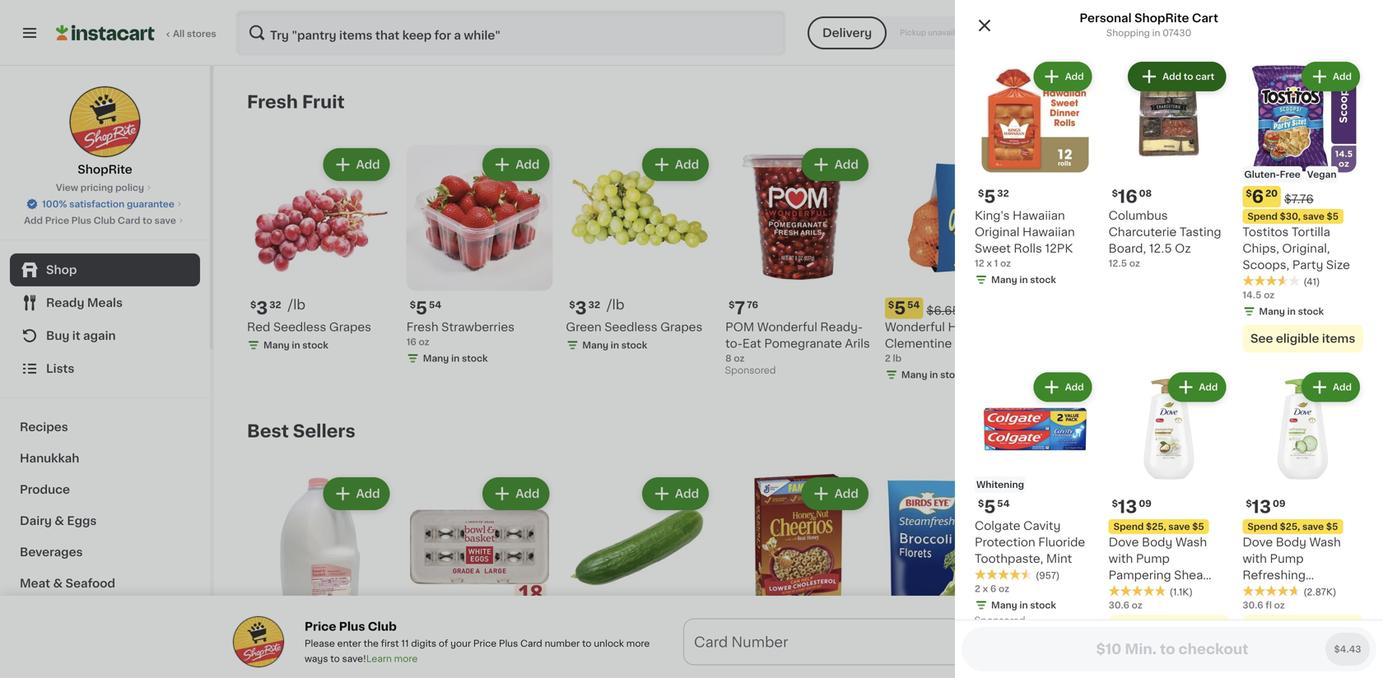 Task type: vqa. For each thing, say whether or not it's contained in the screenshot.
topmost 10.0%
no



Task type: locate. For each thing, give the bounding box(es) containing it.
shoprite logo image
[[69, 86, 141, 158], [232, 616, 285, 669]]

in up the package
[[1288, 307, 1296, 316]]

$ inside $ 4 76
[[250, 630, 256, 639]]

1 horizontal spatial club
[[368, 621, 397, 633]]

1 horizontal spatial spend $25, save $5
[[1248, 522, 1338, 532]]

fluoride
[[1039, 537, 1085, 548]]

$ 5 54 for bowl & basket large white eggs, 18 count
[[410, 629, 442, 647]]

unlock
[[594, 639, 624, 648]]

add to cart
[[1163, 72, 1215, 81]]

54 for bowl & basket large white eggs, 18 count
[[429, 630, 442, 639]]

product group containing 0
[[566, 474, 712, 679]]

chicken down $3.32
[[1045, 678, 1092, 679]]

1 spend $25, save $5 from the left
[[1114, 522, 1204, 532]]

0 vertical spatial item carousel region
[[247, 86, 1350, 402]]

price
[[45, 216, 69, 225], [305, 621, 336, 633], [473, 639, 497, 648]]

1 $ 3 32 /lb from the left
[[250, 299, 306, 317]]

delivery by 12:10pm
[[1149, 27, 1276, 39]]

plus
[[71, 216, 91, 225], [339, 621, 365, 633], [499, 639, 518, 648]]

2 item carousel region from the top
[[247, 415, 1350, 679]]

$3.32 per pound element for green
[[566, 298, 712, 319]]

basket up the breasts
[[1088, 661, 1128, 673]]

chicken inside 8 bowl & basket rotisserie chicken
[[1204, 668, 1251, 679]]

11
[[401, 639, 409, 648]]

1 grapes from the left
[[329, 322, 371, 333]]

main content containing fresh fruit
[[0, 66, 1383, 679]]

green inside dove body wash with pump refreshing cucumber and green tea
[[1243, 603, 1278, 614]]

1 vertical spatial more
[[626, 639, 650, 648]]

0 vertical spatial hawaiian
[[1013, 210, 1065, 221]]

fresh for fresh fruit
[[247, 93, 298, 111]]

& inside dove body wash with pump pampering shea butter & vanilla
[[1148, 586, 1157, 598]]

2 $6.65 from the left
[[1245, 305, 1278, 317]]

$ up clementine
[[888, 301, 894, 310]]

$ 13 09
[[1112, 499, 1152, 516], [1246, 499, 1286, 516]]

milk
[[247, 668, 270, 679]]

13
[[1118, 499, 1137, 516], [1252, 499, 1271, 516]]

0 horizontal spatial wonderful
[[757, 322, 818, 333]]

2 x 6 oz
[[975, 585, 1010, 594]]

fresh fruit
[[247, 93, 345, 111]]

add inside treatment tracker modal dialog
[[803, 642, 831, 656]]

0 horizontal spatial chicken
[[1045, 678, 1092, 679]]

price down 100%
[[45, 216, 69, 225]]

product group containing 4
[[247, 474, 393, 679]]

2 seedless from the left
[[605, 322, 658, 333]]

$ up pom
[[729, 301, 735, 310]]

get free delivery on next 3 orders
[[545, 642, 791, 656]]

spend up tostitos
[[1248, 212, 1278, 221]]

$ inside $ 5 32 $6.98 honey nut cheerios heart healthy glute
[[729, 630, 735, 639]]

$ down the whitening
[[978, 499, 984, 508]]

$ 3 32 /lb
[[250, 299, 306, 317], [569, 299, 625, 317]]

spend $25, save $5 for refreshing
[[1248, 522, 1338, 532]]

20
[[1266, 189, 1278, 198]]

$5 up dove body wash with pump refreshing cucumber and green tea
[[1326, 522, 1338, 532]]

2 horizontal spatial price
[[473, 639, 497, 648]]

5 up fresh strawberries 16 oz
[[416, 300, 427, 317]]

with inside dove body wash with pump pampering shea butter & vanilla
[[1109, 553, 1133, 565]]

shoprite inside "link"
[[78, 164, 132, 175]]

delivery for delivery by 12:10pm
[[1149, 27, 1203, 39]]

& right meat
[[53, 578, 63, 590]]

product group containing 7
[[726, 145, 872, 380]]

add
[[1065, 72, 1084, 81], [1163, 72, 1182, 81], [1333, 72, 1352, 81], [356, 159, 380, 170], [516, 159, 540, 170], [675, 159, 699, 170], [835, 159, 859, 170], [994, 159, 1018, 170], [1313, 159, 1337, 170], [24, 216, 43, 225], [1065, 383, 1084, 392], [1199, 383, 1218, 392], [1333, 383, 1352, 392], [356, 488, 380, 500], [516, 488, 540, 500], [675, 488, 699, 500], [835, 488, 859, 500], [994, 488, 1018, 500], [803, 642, 831, 656]]

0 vertical spatial free
[[1280, 170, 1301, 179]]

with
[[1109, 553, 1133, 565], [1243, 553, 1267, 565], [1142, 678, 1166, 679]]

sellers
[[293, 423, 356, 440]]

delivery inside delivery button
[[823, 27, 872, 39]]

pampering
[[1109, 570, 1171, 581]]

sponsored badge image for 5
[[975, 617, 1025, 626]]

spend $25, save $5 for pampering
[[1114, 522, 1204, 532]]

view
[[1178, 96, 1206, 108], [56, 183, 78, 192]]

many in stock down red seedless grapes at top left
[[264, 341, 328, 350]]

None search field
[[236, 10, 786, 56]]

5 for bowl & basket large white eggs, 18 count
[[416, 629, 427, 647]]

3 up green seedless grapes
[[575, 300, 587, 317]]

1 horizontal spatial dove
[[1243, 537, 1273, 548]]

chicken down the 30.6 fl oz
[[1204, 668, 1251, 679]]

body up refreshing
[[1276, 537, 1307, 548]]

add $10.00 to qualify.
[[803, 642, 956, 656]]

0 horizontal spatial 1
[[994, 259, 998, 268]]

more inside please enter the first 11 digits of your price plus card number to unlock more ways to save!
[[626, 639, 650, 648]]

$ 6 20 $7.76 spend $30, save $5 tostitos tortilla chips, original, scoops, party size
[[1243, 188, 1350, 271]]

2 horizontal spatial 3
[[730, 642, 739, 656]]

spend $25, save $5 up dove body wash with pump refreshing cucumber and green tea
[[1248, 522, 1338, 532]]

king's hawaiian original hawaiian sweet rolls 12pk 12 x 1 oz
[[975, 210, 1075, 268]]

1 horizontal spatial delivery
[[1149, 27, 1203, 39]]

13 for dove body wash with pump refreshing cucumber and green tea
[[1252, 499, 1271, 516]]

body inside dove body wash with pump refreshing cucumber and green tea
[[1276, 537, 1307, 548]]

original,
[[1282, 243, 1330, 254]]

main content
[[0, 66, 1383, 679]]

0 horizontal spatial 6
[[990, 585, 997, 594]]

body for refreshing
[[1276, 537, 1307, 548]]

$ left 08
[[1112, 189, 1118, 198]]

many in stock up the package
[[1259, 307, 1324, 316]]

1 horizontal spatial 76
[[747, 301, 758, 310]]

grapes
[[329, 322, 371, 333], [661, 322, 703, 333]]

0 horizontal spatial price
[[45, 216, 69, 225]]

$ inside $ 6 20 $7.76 spend $30, save $5 tostitos tortilla chips, original, scoops, party size
[[1246, 189, 1252, 198]]

eat
[[743, 338, 762, 350]]

0 horizontal spatial seedless
[[273, 322, 326, 333]]

$ up number
[[569, 630, 575, 639]]

0 vertical spatial fresh
[[247, 93, 298, 111]]

0 vertical spatial view
[[1178, 96, 1206, 108]]

pump up "pampering"
[[1136, 553, 1170, 565]]

1 vertical spatial 16
[[407, 338, 417, 347]]

body inside dove body wash with pump pampering shea butter & vanilla
[[1142, 537, 1173, 548]]

in left '07430'
[[1153, 28, 1161, 37]]

more down cart at top right
[[1209, 96, 1240, 108]]

lb
[[1210, 338, 1219, 347], [893, 354, 902, 363]]

1 $6.65 from the left
[[927, 305, 960, 317]]

green
[[566, 322, 602, 333], [1243, 603, 1278, 614]]

club inside main content
[[368, 621, 397, 633]]

$ 3 32 /lb up green seedless grapes
[[569, 299, 625, 317]]

0 horizontal spatial $ 13 09
[[1112, 499, 1152, 516]]

0 vertical spatial club
[[94, 216, 115, 225]]

2 horizontal spatial /lb
[[1083, 628, 1101, 641]]

oz inside king's hawaiian original hawaiian sweet rolls 12pk 12 x 1 oz
[[1000, 259, 1011, 268]]

plus down "satisfaction"
[[71, 216, 91, 225]]

$ 5 54 up fresh strawberries 16 oz
[[410, 300, 442, 317]]

0 horizontal spatial fresh
[[247, 93, 298, 111]]

lb inside "blueberries package 1 lb container many in stock"
[[1210, 338, 1219, 347]]

stock down fresh strawberries 16 oz
[[462, 354, 488, 363]]

0 horizontal spatial $ 3 32 /lb
[[250, 299, 306, 317]]

$ up digits
[[410, 630, 416, 639]]

of
[[439, 639, 448, 648]]

1 vertical spatial 8
[[1213, 629, 1225, 647]]

0 vertical spatial card
[[118, 216, 140, 225]]

1 vertical spatial club
[[368, 621, 397, 633]]

original
[[975, 226, 1020, 238]]

produce link
[[10, 474, 200, 506]]

ready-
[[821, 322, 863, 333]]

item carousel region containing fresh fruit
[[247, 86, 1350, 402]]

& inside '/lb $3.32 bowl & basket fresh chicken breasts with ri'
[[1076, 661, 1085, 673]]

0 horizontal spatial shoprite logo image
[[69, 86, 141, 158]]

$25, up dove body wash with pump pampering shea butter & vanilla
[[1146, 522, 1166, 532]]

enter
[[337, 639, 361, 648]]

$5.32 original price: $6.98 element
[[726, 627, 872, 649]]

wash for dove body wash with pump pampering shea butter & vanilla
[[1176, 537, 1207, 548]]

54 for fresh strawberries
[[429, 301, 442, 310]]

sponsored badge image down 2 x 6 oz
[[975, 617, 1025, 626]]

pump for pampering
[[1136, 553, 1170, 565]]

0 vertical spatial lb
[[1210, 338, 1219, 347]]

1 horizontal spatial with
[[1142, 678, 1166, 679]]

8 inside 8 bowl & basket rotisserie chicken
[[1213, 629, 1225, 647]]

76 inside $ 4 76
[[270, 630, 282, 639]]

1 horizontal spatial $3.32 per pound element
[[566, 298, 712, 319]]

spend inside $ 6 20 $7.76 spend $30, save $5 tostitos tortilla chips, original, scoops, party size
[[1248, 212, 1278, 221]]

tostitos
[[1243, 226, 1289, 238]]

$ up king's
[[978, 189, 984, 198]]

recipes link
[[10, 412, 200, 443]]

2 horizontal spatial more
[[1209, 96, 1240, 108]]

stock up the package
[[1298, 307, 1324, 316]]

13 up refreshing
[[1252, 499, 1271, 516]]

pump inside dove body wash with pump pampering shea butter & vanilla
[[1136, 553, 1170, 565]]

5
[[984, 188, 996, 205], [416, 300, 427, 317], [894, 300, 906, 317], [984, 499, 996, 516], [416, 629, 427, 647], [735, 629, 746, 647]]

0 vertical spatial 8
[[726, 354, 732, 363]]

plus up enter
[[339, 621, 365, 633]]

spend for dove body wash with pump pampering shea butter & vanilla
[[1114, 522, 1144, 532]]

$ inside the $ 7 76
[[729, 301, 735, 310]]

more inside view more "popup button"
[[1209, 96, 1240, 108]]

2 wonderful from the left
[[885, 322, 945, 333]]

1 horizontal spatial lb
[[1210, 338, 1219, 347]]

hawaiian up 12pk
[[1023, 226, 1075, 238]]

$ 4 76
[[250, 629, 282, 647]]

0 vertical spatial more
[[1209, 96, 1240, 108]]

more for learn more
[[394, 655, 418, 664]]

$ 5 54 for fresh strawberries
[[410, 300, 442, 317]]

beverages
[[20, 547, 83, 558]]

1 seedless from the left
[[273, 322, 326, 333]]

whole
[[333, 651, 369, 663]]

fresh left fruit
[[247, 93, 298, 111]]

$25, for pampering
[[1146, 522, 1166, 532]]

heart
[[726, 668, 758, 679]]

76 inside the $ 7 76
[[747, 301, 758, 310]]

fresh left strawberries
[[407, 322, 439, 333]]

0 vertical spatial 12.5
[[1149, 243, 1172, 254]]

lb down clementine
[[893, 354, 902, 363]]

0 horizontal spatial spend $25, save $5
[[1114, 522, 1204, 532]]

1 horizontal spatial $6.65
[[1245, 305, 1278, 317]]

0 vertical spatial gluten-
[[1244, 170, 1280, 179]]

54 down the whitening
[[997, 499, 1010, 508]]

12.5 left oz
[[1149, 243, 1172, 254]]

$ 5 54 for colgate cavity protection fluoride toothpaste, mint
[[978, 499, 1010, 516]]

fl
[[1266, 601, 1272, 610]]

$ 3 32 /lb for green
[[569, 299, 625, 317]]

view inside "popup button"
[[1178, 96, 1206, 108]]

1 vertical spatial green
[[1243, 603, 1278, 614]]

price up please
[[305, 621, 336, 633]]

basket down your
[[450, 651, 489, 663]]

0 horizontal spatial 16
[[407, 338, 417, 347]]

2 vertical spatial price
[[473, 639, 497, 648]]

/lb inside '/lb $3.32 bowl & basket fresh chicken breasts with ri'
[[1083, 628, 1101, 641]]

$25, for refreshing
[[1280, 522, 1300, 532]]

beverages link
[[10, 537, 200, 568]]

spend up dove body wash with pump pampering shea butter & vanilla
[[1114, 522, 1144, 532]]

1 09 from the left
[[1139, 499, 1152, 508]]

1 vertical spatial 6
[[990, 585, 997, 594]]

arils
[[845, 338, 870, 350]]

& up one
[[278, 651, 287, 663]]

5 up honey
[[735, 629, 746, 647]]

price right your
[[473, 639, 497, 648]]

1 vertical spatial 1
[[1204, 338, 1208, 347]]

$ up honey
[[729, 630, 735, 639]]

$5 up shea
[[1193, 522, 1204, 532]]

dove up refreshing
[[1243, 537, 1273, 548]]

2 vertical spatial plus
[[499, 639, 518, 648]]

all
[[173, 29, 185, 38]]

5 up colgate
[[984, 499, 996, 516]]

many down "sweet"
[[991, 275, 1018, 284]]

0 horizontal spatial 8
[[726, 354, 732, 363]]

0 horizontal spatial 12.5
[[1109, 259, 1127, 268]]

large
[[492, 651, 525, 663]]

fresh inside fresh strawberries 16 oz
[[407, 322, 439, 333]]

clementine
[[885, 338, 952, 350]]

$ 5 54 right 11
[[410, 629, 442, 647]]

0 horizontal spatial 30.6
[[1109, 601, 1130, 610]]

0 vertical spatial green
[[566, 322, 602, 333]]

★★★★★
[[1243, 275, 1300, 287], [1243, 275, 1300, 287], [975, 569, 1033, 581], [975, 569, 1033, 581], [1109, 586, 1167, 597], [1109, 586, 1167, 597], [1243, 586, 1300, 597], [1243, 586, 1300, 597]]

1 vertical spatial 2
[[975, 585, 981, 594]]

to up broccoli at right bottom
[[886, 642, 901, 656]]

1 vertical spatial shoprite
[[78, 164, 132, 175]]

in down green seedless grapes
[[611, 341, 619, 350]]

dove for dove body wash with pump pampering shea butter & vanilla
[[1109, 537, 1139, 548]]

wash inside dove body wash with pump refreshing cucumber and green tea
[[1310, 537, 1341, 548]]

all stores link
[[56, 10, 217, 56]]

basket down the fl
[[1247, 651, 1287, 663]]

gluten- inside product "group"
[[1244, 170, 1280, 179]]

$ 16 08
[[1112, 188, 1152, 205]]

card up large
[[520, 639, 542, 648]]

$3.87 original price: $6.65 element
[[1204, 298, 1350, 319]]

1 horizontal spatial green
[[1243, 603, 1278, 614]]

service type group
[[808, 16, 985, 49]]

0 horizontal spatial delivery
[[823, 27, 872, 39]]

8 bowl & basket rotisserie chicken
[[1204, 629, 1348, 679]]

spend up refreshing
[[1248, 522, 1278, 532]]

seedless for green
[[605, 322, 658, 333]]

shoprite up '07430'
[[1135, 12, 1189, 24]]

dove inside dove body wash with pump pampering shea butter & vanilla
[[1109, 537, 1139, 548]]

club up first
[[368, 621, 397, 633]]

32 inside $ 5 32
[[997, 189, 1009, 198]]

hanukkah link
[[10, 443, 200, 474]]

wonderful inside 'pom wonderful ready- to-eat pomegranate arils 8 oz'
[[757, 322, 818, 333]]

satisfaction
[[69, 200, 125, 209]]

0 vertical spatial shoprite logo image
[[69, 86, 141, 158]]

1 vertical spatial sponsored badge image
[[975, 617, 1025, 626]]

item carousel region
[[247, 86, 1350, 402], [247, 415, 1350, 679]]

1
[[994, 259, 998, 268], [1204, 338, 1208, 347]]

0 horizontal spatial sponsored badge image
[[726, 367, 775, 376]]

&
[[55, 515, 64, 527], [53, 578, 63, 590], [1148, 586, 1157, 598], [278, 651, 287, 663], [438, 651, 447, 663], [1235, 651, 1245, 663], [1076, 661, 1085, 673]]

& down $3.32
[[1076, 661, 1085, 673]]

1 horizontal spatial /lb
[[607, 299, 625, 312]]

$6.20 original price: $7.76 element
[[1243, 186, 1364, 207]]

0 horizontal spatial 09
[[1139, 499, 1152, 508]]

12.5 down board,
[[1109, 259, 1127, 268]]

sponsored badge image
[[726, 367, 775, 376], [975, 617, 1025, 626]]

gluten- inside item carousel region
[[727, 611, 763, 620]]

18
[[478, 668, 491, 679]]

& down "pampering"
[[1148, 586, 1157, 598]]

club
[[94, 216, 115, 225], [368, 621, 397, 633]]

with up refreshing
[[1243, 553, 1267, 565]]

0 horizontal spatial grapes
[[329, 322, 371, 333]]

charcuterie
[[1109, 226, 1177, 238]]

2 vertical spatial more
[[394, 655, 418, 664]]

0 horizontal spatial view
[[56, 183, 78, 192]]

lists link
[[10, 352, 200, 385]]

$ 5 32
[[978, 188, 1009, 205]]

stock down red seedless grapes at top left
[[302, 341, 328, 350]]

many in stock
[[991, 275, 1056, 284], [1259, 307, 1324, 316], [264, 341, 328, 350], [583, 341, 647, 350], [423, 354, 488, 363], [902, 371, 966, 380], [991, 601, 1056, 610]]

board,
[[1109, 243, 1146, 254]]

0 horizontal spatial $25,
[[1146, 522, 1166, 532]]

1 horizontal spatial seedless
[[605, 322, 658, 333]]

2 $ 13 09 from the left
[[1246, 499, 1286, 516]]

1 wonderful from the left
[[757, 322, 818, 333]]

0 horizontal spatial gluten-
[[727, 611, 763, 620]]

1 13 from the left
[[1118, 499, 1137, 516]]

sponsored badge image for 7
[[726, 367, 775, 376]]

54 up of
[[429, 630, 442, 639]]

2 09 from the left
[[1273, 499, 1286, 508]]

florets
[[936, 668, 976, 679]]

produce
[[20, 484, 70, 496]]

5 inside $ 5 32 $6.98 honey nut cheerios heart healthy glute
[[735, 629, 746, 647]]

2 $25, from the left
[[1280, 522, 1300, 532]]

oz inside fresh strawberries 16 oz
[[419, 338, 430, 347]]

1 horizontal spatial free
[[1280, 170, 1301, 179]]

$3.32 per pound element up green seedless grapes
[[566, 298, 712, 319]]

stock down (957)
[[1030, 601, 1056, 610]]

delivery inside delivery by 12:10pm link
[[1149, 27, 1203, 39]]

free inside product "group"
[[1280, 170, 1301, 179]]

3 right next on the right bottom
[[730, 642, 739, 656]]

& inside 8 bowl & basket rotisserie chicken
[[1235, 651, 1245, 663]]

item carousel region containing best sellers
[[247, 415, 1350, 679]]

2 horizontal spatial fresh
[[1130, 661, 1163, 673]]

grapes for green seedless grapes
[[661, 322, 703, 333]]

0 horizontal spatial /lb
[[288, 299, 306, 312]]

grapes for red seedless grapes
[[329, 322, 371, 333]]

32 up king's
[[997, 189, 1009, 198]]

1 vertical spatial 76
[[270, 630, 282, 639]]

bowl inside bowl & basket large white eggs, 18 count
[[407, 651, 435, 663]]

to left cart at top right
[[1184, 72, 1194, 81]]

body for pampering
[[1142, 537, 1173, 548]]

plus inside please enter the first 11 digits of your price plus card number to unlock more ways to save!
[[499, 639, 518, 648]]

see eligible items button
[[1243, 325, 1364, 353]]

$3.32 per pound element
[[247, 298, 393, 319], [566, 298, 712, 319]]

save up tortilla
[[1303, 212, 1325, 221]]

bowl inside 8 bowl & basket rotisserie chicken
[[1204, 651, 1232, 663]]

0 horizontal spatial card
[[118, 216, 140, 225]]

0 horizontal spatial wash
[[1176, 537, 1207, 548]]

with inside dove body wash with pump refreshing cucumber and green tea
[[1243, 553, 1267, 565]]

1 horizontal spatial wash
[[1310, 537, 1341, 548]]

1 horizontal spatial 6
[[1252, 188, 1264, 205]]

dove inside dove body wash with pump refreshing cucumber and green tea
[[1243, 537, 1273, 548]]

0 horizontal spatial lb
[[893, 354, 902, 363]]

0 horizontal spatial body
[[1142, 537, 1173, 548]]

pomegranate
[[764, 338, 842, 350]]

2 vertical spatial fresh
[[1130, 661, 1163, 673]]

3 up red
[[256, 300, 268, 317]]

1 horizontal spatial price
[[305, 621, 336, 633]]

1 vertical spatial shoprite logo image
[[232, 616, 285, 669]]

free inside item carousel region
[[763, 611, 784, 620]]

in down container at the right of page
[[1249, 354, 1257, 363]]

2 spend $25, save $5 from the left
[[1248, 522, 1338, 532]]

get
[[545, 642, 572, 656]]

$ 5 54 up clementine
[[888, 300, 920, 317]]

$ up milk
[[250, 630, 256, 639]]

/lb up red seedless grapes at top left
[[288, 299, 306, 312]]

more for view more
[[1209, 96, 1240, 108]]

close image
[[1130, 632, 1146, 648]]

view inside 'link'
[[56, 183, 78, 192]]

1 vertical spatial item carousel region
[[247, 415, 1350, 679]]

2 $ 3 32 /lb from the left
[[569, 299, 625, 317]]

columbus
[[1109, 210, 1168, 221]]

1 inside "blueberries package 1 lb container many in stock"
[[1204, 338, 1208, 347]]

x right the 12
[[987, 259, 992, 268]]

card down "100% satisfaction guarantee"
[[118, 216, 140, 225]]

1 item carousel region from the top
[[247, 86, 1350, 402]]

next
[[694, 642, 727, 656]]

the
[[364, 639, 379, 648]]

1 horizontal spatial 30.6
[[1243, 601, 1264, 610]]

shoprite logo image inside main content
[[232, 616, 285, 669]]

product group containing 8
[[1204, 474, 1350, 679]]

orders
[[743, 642, 791, 656]]

$ up refreshing
[[1246, 499, 1252, 508]]

$ 3 32 /lb up red
[[250, 299, 306, 317]]

free
[[1280, 170, 1301, 179], [763, 611, 784, 620]]

many down 2 x 6 oz
[[991, 601, 1018, 610]]

breasts
[[1095, 678, 1139, 679]]

fresh down close image
[[1130, 661, 1163, 673]]

1 vertical spatial card
[[520, 639, 542, 648]]

1 $25, from the left
[[1146, 522, 1166, 532]]

wash for dove body wash with pump refreshing cucumber and green tea
[[1310, 537, 1341, 548]]

1 horizontal spatial fresh
[[407, 322, 439, 333]]

to inside treatment tracker modal dialog
[[886, 642, 901, 656]]

$5 inside $ 6 20 $7.76 spend $30, save $5 tostitos tortilla chips, original, scoops, party size
[[1327, 212, 1339, 221]]

fresh
[[247, 93, 298, 111], [407, 322, 439, 333], [1130, 661, 1163, 673]]

product group
[[975, 59, 1096, 290], [1109, 59, 1230, 270], [1243, 59, 1364, 353], [247, 145, 393, 355], [407, 145, 553, 369], [566, 145, 712, 355], [726, 145, 872, 380], [885, 145, 1031, 385], [1045, 145, 1191, 355], [1204, 145, 1350, 369], [975, 369, 1096, 630], [1109, 369, 1230, 662], [1243, 369, 1364, 662], [247, 474, 393, 679], [407, 474, 553, 679], [566, 474, 712, 679], [726, 474, 872, 679], [885, 474, 1031, 679], [1045, 474, 1191, 679], [1204, 474, 1350, 679]]

2 grapes from the left
[[661, 322, 703, 333]]

8
[[726, 354, 732, 363], [1213, 629, 1225, 647]]

pump inside dove body wash with pump refreshing cucumber and green tea
[[1270, 553, 1304, 565]]

more down 11
[[394, 655, 418, 664]]

shoprite
[[1135, 12, 1189, 24], [78, 164, 132, 175]]

2 $3.32 per pound element from the left
[[566, 298, 712, 319]]

09 for dove body wash with pump pampering shea butter & vanilla
[[1139, 499, 1152, 508]]

with for pampering
[[1109, 553, 1133, 565]]

2 13 from the left
[[1252, 499, 1271, 516]]

3 for green
[[575, 300, 587, 317]]

shoprite up view pricing policy 'link'
[[78, 164, 132, 175]]

0 vertical spatial 2
[[885, 354, 891, 363]]

body up "pampering"
[[1142, 537, 1173, 548]]

0 vertical spatial shoprite
[[1135, 12, 1189, 24]]

columbus charcuterie tasting board, 12.5 oz 12.5 oz
[[1109, 210, 1222, 268]]

in
[[1153, 28, 1161, 37], [1020, 275, 1028, 284], [1288, 307, 1296, 316], [292, 341, 300, 350], [611, 341, 619, 350], [451, 354, 460, 363], [1249, 354, 1257, 363], [930, 371, 938, 380], [1020, 601, 1028, 610]]

0 vertical spatial sponsored badge image
[[726, 367, 775, 376]]

0 horizontal spatial $3.32 per pound element
[[247, 298, 393, 319]]

1 horizontal spatial more
[[626, 639, 650, 648]]

view for view pricing policy
[[56, 183, 78, 192]]

0 horizontal spatial shoprite
[[78, 164, 132, 175]]

1 vertical spatial view
[[56, 183, 78, 192]]

product group containing 16
[[1109, 59, 1230, 270]]

1 $3.32 per pound element from the left
[[247, 298, 393, 319]]

1 horizontal spatial 16
[[1118, 188, 1138, 205]]

sponsored badge image inside product "group"
[[726, 367, 775, 376]]

& down of
[[438, 651, 447, 663]]

1 vertical spatial x
[[983, 585, 988, 594]]

0 horizontal spatial green
[[566, 322, 602, 333]]

in inside product "group"
[[1288, 307, 1296, 316]]

$ 5 54
[[410, 300, 442, 317], [888, 300, 920, 317], [978, 499, 1010, 516], [410, 629, 442, 647]]

more
[[1209, 96, 1240, 108], [626, 639, 650, 648], [394, 655, 418, 664]]

1 horizontal spatial $ 3 32 /lb
[[569, 299, 625, 317]]

1 horizontal spatial $ 13 09
[[1246, 499, 1286, 516]]

add inside "button"
[[1163, 72, 1182, 81]]

pump up refreshing
[[1270, 553, 1304, 565]]

wash inside dove body wash with pump pampering shea butter & vanilla
[[1176, 537, 1207, 548]]

1 $ 13 09 from the left
[[1112, 499, 1152, 516]]

honey
[[726, 651, 764, 663]]

it
[[72, 330, 80, 342]]

1 horizontal spatial shoprite logo image
[[232, 616, 285, 669]]

basket inside '/lb $3.32 bowl & basket fresh chicken breasts with ri'
[[1088, 661, 1128, 673]]



Task type: describe. For each thing, give the bounding box(es) containing it.
gluten- for gluten-free vegan
[[1244, 170, 1280, 179]]

in down fresh strawberries 16 oz
[[451, 354, 460, 363]]

many down clementine
[[902, 371, 928, 380]]

save up dove body wash with pump refreshing cucumber and green tea
[[1303, 522, 1324, 532]]

1 horizontal spatial plus
[[339, 621, 365, 633]]

$ up red
[[250, 301, 256, 310]]

price inside please enter the first 11 digits of your price plus card number to unlock more ways to save!
[[473, 639, 497, 648]]

(957)
[[1036, 571, 1060, 581]]

many in stock down wonderful halos clementine bag 2 lb
[[902, 371, 966, 380]]

policy
[[115, 183, 144, 192]]

mint
[[1046, 553, 1072, 565]]

0 horizontal spatial club
[[94, 216, 115, 225]]

100% satisfaction guarantee button
[[26, 194, 184, 211]]

gluten-free
[[727, 611, 784, 620]]

lb inside wonderful halos clementine bag 2 lb
[[893, 354, 902, 363]]

in down red seedless grapes at top left
[[292, 341, 300, 350]]

14.5 oz
[[1243, 291, 1275, 300]]

scoops,
[[1243, 259, 1290, 271]]

many in stock inside product "group"
[[1259, 307, 1324, 316]]

0 horizontal spatial plus
[[71, 216, 91, 225]]

$0.73 original price: $0.99 element
[[566, 627, 712, 649]]

many down red
[[264, 341, 290, 350]]

save up dove body wash with pump pampering shea butter & vanilla
[[1169, 522, 1190, 532]]

$ 7 76
[[729, 300, 758, 317]]

dove body wash with pump pampering shea butter & vanilla
[[1109, 537, 1207, 598]]

12:10pm
[[1225, 27, 1276, 39]]

$ 3 32 /lb for red
[[250, 299, 306, 317]]

save inside $ 6 20 $7.76 spend $30, save $5 tostitos tortilla chips, original, scoops, party size
[[1303, 212, 1325, 221]]

fresh for fresh strawberries 16 oz
[[407, 322, 439, 333]]

2 inside wonderful halos clementine bag 2 lb
[[885, 354, 891, 363]]

$7.76
[[1285, 193, 1314, 205]]

$ inside $ 16 08
[[1112, 189, 1118, 198]]

bowl inside bowl & basket whole milk one gallon
[[247, 651, 275, 663]]

save down guarantee at the left
[[155, 216, 176, 225]]

view for view more
[[1178, 96, 1206, 108]]

many in stock down fresh strawberries 16 oz
[[423, 354, 488, 363]]

5 for king's hawaiian original hawaiian sweet rolls 12pk
[[984, 188, 996, 205]]

eligible
[[1276, 333, 1320, 344]]

5 for fresh strawberries
[[416, 300, 427, 317]]

$ up fresh strawberries 16 oz
[[410, 301, 416, 310]]

$6.65 for blueberries
[[1245, 305, 1278, 317]]

add price plus club card to save link
[[24, 214, 186, 227]]

all stores
[[173, 29, 216, 38]]

refreshing
[[1243, 570, 1306, 581]]

delivery
[[609, 642, 668, 656]]

treatment tracker modal dialog
[[214, 619, 1383, 679]]

with for refreshing
[[1243, 553, 1267, 565]]

count
[[494, 668, 527, 679]]

birds
[[885, 651, 915, 663]]

gluten- for gluten-free
[[727, 611, 763, 620]]

qualify.
[[904, 642, 956, 656]]

$ 5 54 inside $5.54 original price: $6.65 element
[[888, 300, 920, 317]]

09 for dove body wash with pump refreshing cucumber and green tea
[[1273, 499, 1286, 508]]

sweet
[[975, 243, 1011, 254]]

stock down rolls
[[1030, 275, 1056, 284]]

$10.00
[[835, 642, 882, 656]]

8 inside 'pom wonderful ready- to-eat pomegranate arils 8 oz'
[[726, 354, 732, 363]]

on
[[672, 642, 690, 656]]

$5.54 original price: $6.65 element
[[885, 298, 1031, 319]]

in down toothpaste, at the bottom
[[1020, 601, 1028, 610]]

/lb for green
[[607, 299, 625, 312]]

oz inside columbus charcuterie tasting board, 12.5 oz 12.5 oz
[[1130, 259, 1140, 268]]

wonderful inside wonderful halos clementine bag 2 lb
[[885, 322, 945, 333]]

30.6 for dove body wash with pump pampering shea butter & vanilla
[[1109, 601, 1130, 610]]

meat & seafood
[[20, 578, 115, 590]]

container
[[1221, 338, 1266, 347]]

$6.65 for wonderful
[[927, 305, 960, 317]]

see eligible items
[[1251, 333, 1356, 344]]

best sellers
[[247, 423, 356, 440]]

30.6 for dove body wash with pump refreshing cucumber and green tea
[[1243, 601, 1264, 610]]

& left eggs
[[55, 515, 64, 527]]

dairy
[[20, 515, 52, 527]]

seedless for red
[[273, 322, 326, 333]]

dove for dove body wash with pump refreshing cucumber and green tea
[[1243, 537, 1273, 548]]

many in stock down rolls
[[991, 275, 1056, 284]]

guarantee
[[127, 200, 174, 209]]

chips,
[[1243, 243, 1280, 254]]

rotisserie
[[1290, 651, 1348, 663]]

$3.32 per pound element for red
[[247, 298, 393, 319]]

to down guarantee at the left
[[143, 216, 152, 225]]

3 for red
[[256, 300, 268, 317]]

basket inside bowl & basket whole milk one gallon
[[290, 651, 330, 663]]

1 horizontal spatial 2
[[975, 585, 981, 594]]

$3.32
[[1083, 645, 1116, 656]]

13 for dove body wash with pump pampering shea butter & vanilla
[[1118, 499, 1137, 516]]

stores
[[187, 29, 216, 38]]

many in stock down green seedless grapes
[[583, 341, 647, 350]]

pump for refreshing
[[1270, 553, 1304, 565]]

& inside bowl & basket large white eggs, 18 count
[[438, 651, 447, 663]]

1 vertical spatial 12.5
[[1109, 259, 1127, 268]]

fresh inside '/lb $3.32 bowl & basket fresh chicken breasts with ri'
[[1130, 661, 1163, 673]]

0
[[575, 629, 588, 647]]

personal
[[1080, 12, 1132, 24]]

cart
[[1192, 12, 1219, 24]]

(41)
[[1304, 277, 1320, 286]]

meat
[[20, 578, 50, 590]]

in down wonderful halos clementine bag 2 lb
[[930, 371, 938, 380]]

to left unlock
[[582, 639, 592, 648]]

please enter the first 11 digits of your price plus card number to unlock more ways to save!
[[305, 639, 650, 664]]

3 inside treatment tracker modal dialog
[[730, 642, 739, 656]]

blueberries package 1 lb container many in stock
[[1204, 322, 1323, 363]]

in down rolls
[[1020, 275, 1028, 284]]

eye
[[918, 651, 940, 663]]

16 inside product "group"
[[1118, 188, 1138, 205]]

x inside king's hawaiian original hawaiian sweet rolls 12pk 12 x 1 oz
[[987, 259, 992, 268]]

54 up clementine
[[908, 301, 920, 310]]

basket inside bowl & basket large white eggs, 18 count
[[450, 651, 489, 663]]

free for gluten-free vegan
[[1280, 170, 1301, 179]]

product group containing /lb
[[1045, 474, 1191, 679]]

chicken inside '/lb $3.32 bowl & basket fresh chicken breasts with ri'
[[1045, 678, 1092, 679]]

learn
[[366, 655, 392, 664]]

/lb for red
[[288, 299, 306, 312]]

buy it again link
[[10, 319, 200, 352]]

bowl & basket whole milk one gallon
[[247, 651, 369, 679]]

1 inside king's hawaiian original hawaiian sweet rolls 12pk 12 x 1 oz
[[994, 259, 998, 268]]

$ up green seedless grapes
[[569, 301, 575, 310]]

green seedless grapes
[[566, 322, 703, 333]]

nut
[[767, 651, 788, 663]]

basket inside 8 bowl & basket rotisserie chicken
[[1247, 651, 1287, 663]]

$ 13 09 for dove body wash with pump pampering shea butter & vanilla
[[1112, 499, 1152, 516]]

delivery for delivery
[[823, 27, 872, 39]]

$5 for dove body wash with pump refreshing cucumber and green tea
[[1326, 522, 1338, 532]]

toothpaste,
[[975, 553, 1044, 565]]

76 for 7
[[747, 301, 758, 310]]

white
[[407, 668, 440, 679]]

spend for dove body wash with pump refreshing cucumber and green tea
[[1248, 522, 1278, 532]]

free
[[575, 642, 605, 656]]

product group containing 6
[[1243, 59, 1364, 353]]

$ inside $ 5 32
[[978, 189, 984, 198]]

fresh strawberries 16 oz
[[407, 322, 515, 347]]

in inside personal shoprite cart shopping in 07430
[[1153, 28, 1161, 37]]

cucumber
[[1243, 586, 1304, 598]]

Card Number text field
[[684, 620, 980, 665]]

$5 for dove body wash with pump pampering shea butter & vanilla
[[1193, 522, 1204, 532]]

1 vertical spatial hawaiian
[[1023, 226, 1075, 238]]

many in stock down 2 x 6 oz
[[991, 601, 1056, 610]]

08
[[1139, 189, 1152, 198]]

76 for 4
[[270, 630, 282, 639]]

12
[[975, 259, 985, 268]]

wonderful halos clementine bag 2 lb
[[885, 322, 981, 363]]

bag
[[955, 338, 978, 350]]

32 inside $ 5 32 $6.98 honey nut cheerios heart healthy glute
[[748, 630, 760, 639]]

protection
[[975, 537, 1036, 548]]

16 inside fresh strawberries 16 oz
[[407, 338, 417, 347]]

instacart logo image
[[56, 23, 155, 43]]

shop
[[46, 264, 77, 276]]

seafood
[[65, 578, 115, 590]]

many inside "blueberries package 1 lb container many in stock"
[[1221, 354, 1247, 363]]

in inside "blueberries package 1 lb container many in stock"
[[1249, 354, 1257, 363]]

delivery by 12:10pm link
[[1123, 23, 1276, 43]]

add to cart button
[[1128, 62, 1226, 92]]

to right the ways
[[330, 655, 340, 664]]

stock down green seedless grapes
[[621, 341, 647, 350]]

14.5
[[1243, 291, 1262, 300]]

see
[[1251, 333, 1273, 344]]

shea
[[1174, 570, 1203, 581]]

$ 13 09 for dove body wash with pump refreshing cucumber and green tea
[[1246, 499, 1286, 516]]

$ 0
[[569, 629, 588, 647]]

card inside please enter the first 11 digits of your price plus card number to unlock more ways to save!
[[520, 639, 542, 648]]

to inside "button"
[[1184, 72, 1194, 81]]

digits
[[411, 639, 437, 648]]

$30,
[[1280, 212, 1301, 221]]

many inside product "group"
[[1259, 307, 1285, 316]]

1 horizontal spatial 12.5
[[1149, 243, 1172, 254]]

many down fresh strawberries 16 oz
[[423, 354, 449, 363]]

stock inside product "group"
[[1298, 307, 1324, 316]]

54 for colgate cavity protection fluoride toothpaste, mint
[[997, 499, 1010, 508]]

by
[[1206, 27, 1222, 39]]

$0.99
[[607, 635, 641, 646]]

many down green seedless grapes
[[583, 341, 609, 350]]

add price plus club card to save
[[24, 216, 176, 225]]

6 inside $ 6 20 $7.76 spend $30, save $5 tostitos tortilla chips, original, scoops, party size
[[1252, 188, 1264, 205]]

32 up red
[[269, 301, 281, 310]]

oz
[[1175, 243, 1191, 254]]

30.6 fl oz
[[1243, 601, 1285, 610]]

one
[[273, 668, 298, 679]]

oz inside 'pom wonderful ready- to-eat pomegranate arils 8 oz'
[[734, 354, 745, 363]]

bowl inside '/lb $3.32 bowl & basket fresh chicken breasts with ri'
[[1045, 661, 1073, 673]]

shoprite inside personal shoprite cart shopping in 07430
[[1135, 12, 1189, 24]]

view more
[[1178, 96, 1240, 108]]

with inside '/lb $3.32 bowl & basket fresh chicken breasts with ri'
[[1142, 678, 1166, 679]]

learn more
[[366, 655, 418, 664]]

bowl & basket large white eggs, 18 count
[[407, 651, 527, 679]]

32 up green seedless grapes
[[588, 301, 600, 310]]

first
[[381, 639, 399, 648]]

free for gluten-free
[[763, 611, 784, 620]]

eggs
[[67, 515, 97, 527]]

stock down bag
[[940, 371, 966, 380]]

$3.54
[[925, 635, 959, 646]]

cheerios
[[791, 651, 843, 663]]

$ up "pampering"
[[1112, 499, 1118, 508]]

dairy & eggs link
[[10, 506, 200, 537]]

5 for colgate cavity protection fluoride toothpaste, mint
[[984, 499, 996, 516]]

& inside bowl & basket whole milk one gallon
[[278, 651, 287, 663]]

$ inside $ 0
[[569, 630, 575, 639]]

shop link
[[10, 254, 200, 287]]

green inside item carousel region
[[566, 322, 602, 333]]

recipes
[[20, 422, 68, 433]]

stock inside "blueberries package 1 lb container many in stock"
[[1259, 354, 1286, 363]]

5 up clementine
[[894, 300, 906, 317]]



